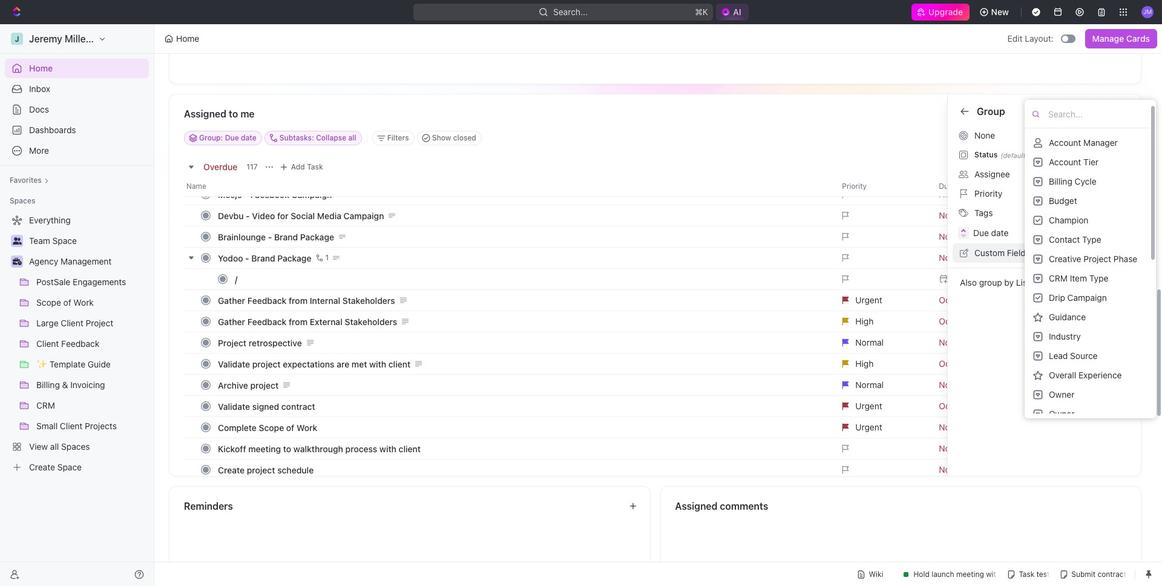 Task type: vqa. For each thing, say whether or not it's contained in the screenshot.
Account
yes



Task type: locate. For each thing, give the bounding box(es) containing it.
0 vertical spatial type
[[1082, 234, 1102, 245]]

2 vertical spatial list
[[1016, 277, 1030, 288]]

management
[[61, 256, 112, 266]]

project for create
[[247, 465, 275, 475]]

1 vertical spatial campaign
[[344, 210, 384, 221]]

new
[[991, 7, 1009, 17]]

advertising
[[259, 168, 305, 178]]

upgrade link
[[912, 4, 970, 21]]

item
[[1070, 273, 1087, 283]]

2 validate from the top
[[218, 401, 250, 411]]

project for archive
[[250, 380, 279, 390]]

1 vertical spatial project
[[250, 380, 279, 390]]

- right feedfire
[[253, 168, 257, 178]]

champion
[[1049, 215, 1089, 225]]

billing cycle
[[1049, 176, 1097, 186]]

/
[[235, 274, 237, 284]]

1 horizontal spatial due
[[1086, 180, 1100, 189]]

2 owner from the top
[[1049, 409, 1075, 419]]

customize for customize
[[1085, 133, 1128, 143]]

budget
[[1049, 196, 1077, 206]]

video
[[252, 210, 275, 221]]

0 vertical spatial package
[[300, 232, 334, 242]]

- inside devbu - video for social media campaign link
[[246, 210, 250, 221]]

project down meeting
[[247, 465, 275, 475]]

0 vertical spatial account
[[1049, 137, 1081, 148]]

1 vertical spatial assigned
[[675, 501, 718, 512]]

1 vertical spatial date
[[991, 228, 1009, 238]]

0 vertical spatial project
[[252, 359, 281, 369]]

2 from from the top
[[289, 316, 308, 327]]

upgrade
[[929, 7, 964, 17]]

gather
[[218, 295, 245, 305], [218, 316, 245, 327]]

- left logo
[[270, 147, 274, 157]]

validate for validate signed contract
[[218, 401, 250, 411]]

assigned for assigned comments
[[675, 501, 718, 512]]

contact
[[1049, 234, 1080, 245]]

0 horizontal spatial home
[[29, 63, 53, 73]]

campaign down crm item type button
[[1068, 292, 1107, 303]]

brainlounge
[[218, 232, 266, 242]]

package left 1 button
[[277, 253, 311, 263]]

account up billing
[[1049, 157, 1081, 167]]

1 validate from the top
[[218, 359, 250, 369]]

owner button down "overall experience" button
[[1030, 404, 1146, 424]]

- for feedfire
[[253, 168, 257, 178]]

package up 1 button
[[300, 232, 334, 242]]

account
[[1049, 137, 1081, 148], [1049, 157, 1081, 167]]

assigned for assigned to me
[[184, 108, 226, 119]]

add
[[291, 162, 305, 171]]

1 horizontal spatial to
[[283, 443, 291, 454]]

0 horizontal spatial to
[[229, 108, 238, 119]]

cycle
[[1075, 176, 1097, 186]]

owner for 1st owner button from the bottom of the page
[[1049, 409, 1075, 419]]

list inside 'button'
[[1016, 277, 1030, 288]]

brand down for
[[274, 232, 298, 242]]

-
[[270, 147, 274, 157], [253, 168, 257, 178], [244, 189, 248, 199], [246, 210, 250, 221], [268, 232, 272, 242], [245, 253, 249, 263]]

of
[[286, 422, 294, 433]]

0 vertical spatial client
[[389, 359, 411, 369]]

0 vertical spatial from
[[289, 295, 308, 305]]

campaign down assets
[[292, 189, 332, 199]]

add task button
[[277, 160, 328, 174]]

feedback down yodoo - brand package
[[247, 295, 287, 305]]

due date up budget button on the top of the page
[[1086, 180, 1117, 189]]

brand down brainlounge - brand package in the left of the page
[[251, 253, 275, 263]]

status
[[975, 150, 998, 159]]

dashboards link
[[5, 120, 149, 140]]

1 account from the top
[[1049, 137, 1081, 148]]

0 vertical spatial home
[[176, 33, 199, 44]]

list up the "status"
[[975, 130, 989, 140]]

browsedrive
[[218, 147, 267, 157]]

due date
[[1086, 180, 1117, 189], [973, 228, 1009, 238]]

browsedrive - logo design link
[[215, 143, 833, 161]]

stakeholders for gather feedback from external stakeholders
[[345, 316, 397, 327]]

1 vertical spatial due
[[973, 228, 989, 238]]

social
[[291, 210, 315, 221]]

account manager button
[[1030, 133, 1146, 153]]

1 horizontal spatial project
[[1084, 254, 1112, 264]]

project inside button
[[1084, 254, 1112, 264]]

scope
[[259, 422, 284, 433]]

0 vertical spatial feedback
[[247, 295, 287, 305]]

0 horizontal spatial due
[[973, 228, 989, 238]]

validate up archive
[[218, 359, 250, 369]]

account inside button
[[1049, 137, 1081, 148]]

0 horizontal spatial project
[[218, 338, 246, 348]]

project retrospective
[[218, 338, 302, 348]]

priority
[[975, 188, 1003, 199]]

1 vertical spatial account
[[1049, 157, 1081, 167]]

0 vertical spatial validate
[[218, 359, 250, 369]]

due date up custom
[[973, 228, 1009, 238]]

1 horizontal spatial home
[[176, 33, 199, 44]]

account inside button
[[1049, 157, 1081, 167]]

- inside the meejo - facebook campaign link
[[244, 189, 248, 199]]

1
[[325, 253, 329, 262]]

0 vertical spatial stakeholders
[[343, 295, 395, 305]]

2 vertical spatial project
[[247, 465, 275, 475]]

1 feedback from the top
[[247, 295, 287, 305]]

1 horizontal spatial due date
[[1086, 180, 1117, 189]]

business time image
[[12, 258, 21, 265]]

kickoff meeting to walkthrough process with client link
[[215, 440, 833, 457]]

assigned left me
[[184, 108, 226, 119]]

1 vertical spatial from
[[289, 316, 308, 327]]

feedback for external
[[247, 316, 287, 327]]

- right yodoo
[[245, 253, 249, 263]]

1 vertical spatial stakeholders
[[345, 316, 397, 327]]

0 horizontal spatial due date
[[973, 228, 1009, 238]]

1 vertical spatial validate
[[218, 401, 250, 411]]

overall
[[1049, 370, 1077, 380]]

1 vertical spatial feedback
[[247, 316, 287, 327]]

list inside button
[[975, 130, 989, 140]]

owner for first owner button from the top
[[1049, 389, 1075, 400]]

0 vertical spatial group
[[977, 106, 1005, 117]]

complete
[[218, 422, 257, 433]]

customize down search... text box
[[1085, 133, 1128, 143]]

overall experience
[[1049, 370, 1122, 380]]

feedback up 'project retrospective'
[[247, 316, 287, 327]]

none
[[975, 130, 995, 140]]

0 horizontal spatial campaign
[[292, 189, 332, 199]]

1 vertical spatial to
[[283, 443, 291, 454]]

1 horizontal spatial assigned
[[675, 501, 718, 512]]

0 vertical spatial with
[[369, 359, 386, 369]]

validate project expectations are met with client link
[[215, 355, 833, 373]]

due
[[1086, 180, 1100, 189], [973, 228, 989, 238]]

search...
[[554, 7, 588, 17]]

1 vertical spatial owner
[[1049, 409, 1075, 419]]

- inside the feedfire - advertising assets link
[[253, 168, 257, 178]]

project up signed
[[250, 380, 279, 390]]

2 account from the top
[[1049, 157, 1081, 167]]

0 vertical spatial brand
[[274, 232, 298, 242]]

project down 'project retrospective'
[[252, 359, 281, 369]]

0 horizontal spatial assigned
[[184, 108, 226, 119]]

with right met
[[369, 359, 386, 369]]

type up creative project phase
[[1082, 234, 1102, 245]]

0 vertical spatial gather
[[218, 295, 245, 305]]

- up yodoo - brand package
[[268, 232, 272, 242]]

1 vertical spatial client
[[399, 443, 421, 454]]

experience
[[1079, 370, 1122, 380]]

stakeholders right internal
[[343, 295, 395, 305]]

feedback
[[247, 295, 287, 305], [247, 316, 287, 327]]

date inside button
[[991, 228, 1009, 238]]

⌘k
[[695, 7, 708, 17]]

1 vertical spatial type
[[1090, 273, 1109, 283]]

- inside brainlounge - brand package link
[[268, 232, 272, 242]]

validate
[[218, 359, 250, 369], [218, 401, 250, 411]]

2 feedback from the top
[[247, 316, 287, 327]]

stakeholders for gather feedback from internal stakeholders
[[343, 295, 395, 305]]

group
[[977, 106, 1005, 117], [975, 179, 999, 189]]

gather feedback from internal stakeholders link
[[215, 291, 833, 309]]

2 vertical spatial campaign
[[1068, 292, 1107, 303]]

meejo - facebook campaign
[[218, 189, 332, 199]]

kickoff meeting to walkthrough process with client
[[218, 443, 421, 454]]

inbox
[[29, 84, 50, 94]]

1 vertical spatial home
[[29, 63, 53, 73]]

lead source button
[[1030, 346, 1146, 366]]

- for brainlounge
[[268, 232, 272, 242]]

to down of
[[283, 443, 291, 454]]

2 owner button from the top
[[1030, 404, 1146, 424]]

package for yodoo - brand package
[[277, 253, 311, 263]]

1 owner button from the top
[[1030, 385, 1146, 404]]

validate down archive
[[218, 401, 250, 411]]

drip campaign
[[1049, 292, 1107, 303]]

1 vertical spatial list
[[975, 130, 989, 140]]

contract
[[281, 401, 315, 411]]

1 vertical spatial brand
[[251, 253, 275, 263]]

due inside button
[[973, 228, 989, 238]]

project down contact type button
[[1084, 254, 1112, 264]]

list options button
[[955, 126, 1134, 145]]

date
[[1102, 180, 1117, 189], [991, 228, 1009, 238]]

2 horizontal spatial campaign
[[1068, 292, 1107, 303]]

client inside validate project expectations are met with client link
[[389, 359, 411, 369]]

1 horizontal spatial customize
[[1085, 133, 1128, 143]]

1 vertical spatial customize
[[1085, 133, 1128, 143]]

- inside browsedrive - logo design link
[[270, 147, 274, 157]]

list
[[1011, 106, 1028, 117], [975, 130, 989, 140], [1016, 277, 1030, 288]]

group up none
[[977, 106, 1005, 117]]

client for validate project expectations are met with client
[[389, 359, 411, 369]]

client right met
[[389, 359, 411, 369]]

owner button
[[1030, 385, 1146, 404], [1030, 404, 1146, 424]]

type down creative project phase
[[1090, 273, 1109, 283]]

from up the gather feedback from external stakeholders
[[289, 295, 308, 305]]

- for meejo
[[244, 189, 248, 199]]

type
[[1082, 234, 1102, 245], [1090, 273, 1109, 283]]

industry
[[1049, 331, 1081, 341]]

devbu - video for social media campaign
[[218, 210, 384, 221]]

0 vertical spatial customize
[[960, 106, 1009, 117]]

gather feedback from internal stakeholders
[[218, 295, 395, 305]]

1 vertical spatial with
[[380, 443, 397, 454]]

1 horizontal spatial date
[[1102, 180, 1117, 189]]

from
[[289, 295, 308, 305], [289, 316, 308, 327]]

group up tags
[[975, 179, 999, 189]]

new button
[[974, 2, 1016, 22]]

from for internal
[[289, 295, 308, 305]]

campaign right media at top
[[344, 210, 384, 221]]

date right cycle
[[1102, 180, 1117, 189]]

home inside home link
[[29, 63, 53, 73]]

docs link
[[5, 100, 149, 119]]

1 vertical spatial package
[[277, 253, 311, 263]]

customize button
[[1082, 130, 1131, 147]]

with for met
[[369, 359, 386, 369]]

0 vertical spatial due
[[1086, 180, 1100, 189]]

favorites button
[[5, 173, 54, 188]]

owner button down overall experience
[[1030, 385, 1146, 404]]

guidance
[[1049, 312, 1086, 322]]

1 owner from the top
[[1049, 389, 1075, 400]]

billing
[[1049, 176, 1073, 186]]

gather down /
[[218, 295, 245, 305]]

customize inside button
[[1085, 133, 1128, 143]]

0 horizontal spatial customize
[[960, 106, 1009, 117]]

1 from from the top
[[289, 295, 308, 305]]

assigned to me
[[184, 108, 255, 119]]

2 gather from the top
[[218, 316, 245, 327]]

stakeholders
[[343, 295, 395, 305], [345, 316, 397, 327]]

due down tags
[[973, 228, 989, 238]]

tags
[[975, 208, 993, 218]]

1 gather from the top
[[218, 295, 245, 305]]

1 vertical spatial due date
[[973, 228, 1009, 238]]

0 horizontal spatial date
[[991, 228, 1009, 238]]

date up custom field
[[991, 228, 1009, 238]]

gather up 'project retrospective'
[[218, 316, 245, 327]]

0 vertical spatial assigned
[[184, 108, 226, 119]]

client right process
[[399, 443, 421, 454]]

- right meejo on the left top of the page
[[244, 189, 248, 199]]

brand for brainlounge
[[274, 232, 298, 242]]

list right by
[[1016, 277, 1030, 288]]

complete scope of work
[[218, 422, 317, 433]]

- left video
[[246, 210, 250, 221]]

client for kickoff meeting to walkthrough process with client
[[399, 443, 421, 454]]

- for yodoo
[[245, 253, 249, 263]]

from down 'gather feedback from internal stakeholders'
[[289, 316, 308, 327]]

1 vertical spatial gather
[[218, 316, 245, 327]]

with right process
[[380, 443, 397, 454]]

creative project phase button
[[1030, 249, 1146, 269]]

home
[[176, 33, 199, 44], [29, 63, 53, 73]]

industry button
[[1030, 327, 1146, 346]]

assigned left 'comments'
[[675, 501, 718, 512]]

also
[[960, 277, 977, 288]]

customize up none
[[960, 106, 1009, 117]]

external
[[310, 316, 343, 327]]

due up budget button on the top of the page
[[1086, 180, 1100, 189]]

source
[[1070, 350, 1098, 361]]

0 vertical spatial owner
[[1049, 389, 1075, 400]]

project up archive
[[218, 338, 246, 348]]

stakeholders up met
[[345, 316, 397, 327]]

list up the 'search tasks...' "text box"
[[1011, 106, 1028, 117]]

to left me
[[229, 108, 238, 119]]

reminders
[[184, 501, 233, 512]]

0 vertical spatial project
[[1084, 254, 1112, 264]]

type inside button
[[1090, 273, 1109, 283]]

me
[[241, 108, 255, 119]]

account up account tier
[[1049, 137, 1081, 148]]

client inside kickoff meeting to walkthrough process with client link
[[399, 443, 421, 454]]

feedfire - advertising assets link
[[215, 164, 833, 182]]



Task type: describe. For each thing, give the bounding box(es) containing it.
crm item type
[[1049, 273, 1109, 283]]

overall experience button
[[1030, 366, 1146, 385]]

are
[[337, 359, 349, 369]]

dashboards
[[29, 125, 76, 135]]

customize list
[[960, 106, 1028, 117]]

assigned comments
[[675, 501, 768, 512]]

0 vertical spatial to
[[229, 108, 238, 119]]

due date button
[[955, 223, 1134, 243]]

gather for gather feedback from internal stakeholders
[[218, 295, 245, 305]]

work
[[297, 422, 317, 433]]

layout:
[[1025, 33, 1054, 44]]

tier
[[1084, 157, 1099, 167]]

list options
[[975, 130, 1020, 140]]

Search tasks... text field
[[958, 129, 1079, 147]]

1 button
[[314, 252, 331, 264]]

expectations
[[283, 359, 335, 369]]

overdue
[[203, 161, 237, 172]]

for
[[277, 210, 289, 221]]

sidebar navigation
[[0, 24, 154, 586]]

archive
[[218, 380, 248, 390]]

contact type
[[1049, 234, 1102, 245]]

lead
[[1049, 350, 1068, 361]]

meeting
[[248, 443, 281, 454]]

customize for customize list
[[960, 106, 1009, 117]]

0 vertical spatial date
[[1102, 180, 1117, 189]]

facebook
[[251, 189, 289, 199]]

brand for yodoo
[[251, 253, 275, 263]]

docs
[[29, 104, 49, 114]]

Search... text field
[[1049, 105, 1144, 123]]

signed
[[252, 401, 279, 411]]

inbox link
[[5, 79, 149, 99]]

spaces
[[10, 196, 35, 205]]

archive project link
[[215, 376, 833, 394]]

logo
[[276, 147, 296, 157]]

account for account tier
[[1049, 157, 1081, 167]]

1 vertical spatial project
[[218, 338, 246, 348]]

validate for validate project expectations are met with client
[[218, 359, 250, 369]]

project retrospective link
[[215, 334, 833, 351]]

gather feedback from external stakeholders link
[[215, 313, 833, 330]]

retrospective
[[249, 338, 302, 348]]

drip
[[1049, 292, 1065, 303]]

create project schedule link
[[215, 461, 833, 479]]

walkthrough
[[294, 443, 343, 454]]

crm
[[1049, 273, 1068, 283]]

type inside button
[[1082, 234, 1102, 245]]

0 vertical spatial campaign
[[292, 189, 332, 199]]

field
[[1007, 248, 1026, 258]]

due date inside due date button
[[973, 228, 1009, 238]]

- for browsedrive
[[270, 147, 274, 157]]

edit
[[1008, 33, 1023, 44]]

0 vertical spatial due date
[[1086, 180, 1117, 189]]

validate signed contract link
[[215, 397, 833, 415]]

create project schedule
[[218, 465, 314, 475]]

champion button
[[1030, 211, 1146, 230]]

guidance button
[[1030, 308, 1146, 327]]

favorites
[[10, 176, 42, 185]]

campaign inside button
[[1068, 292, 1107, 303]]

manage
[[1093, 33, 1124, 44]]

assignee button
[[955, 165, 1134, 184]]

feedback for internal
[[247, 295, 287, 305]]

package for brainlounge - brand package
[[300, 232, 334, 242]]

1 vertical spatial group
[[975, 179, 999, 189]]

feedfire
[[218, 168, 251, 178]]

account for account manager
[[1049, 137, 1081, 148]]

cards
[[1127, 33, 1150, 44]]

kickoff
[[218, 443, 246, 454]]

priority button
[[955, 184, 1134, 203]]

account tier button
[[1030, 153, 1146, 172]]

also group by list button
[[955, 273, 1115, 292]]

0 vertical spatial list
[[1011, 106, 1028, 117]]

edit layout:
[[1008, 33, 1054, 44]]

validate signed contract
[[218, 401, 315, 411]]

agency
[[29, 256, 58, 266]]

assignee
[[975, 169, 1010, 179]]

1 horizontal spatial campaign
[[344, 210, 384, 221]]

also group by list
[[960, 277, 1030, 288]]

crm item type button
[[1030, 269, 1146, 288]]

account manager
[[1049, 137, 1118, 148]]

/ link
[[232, 270, 833, 288]]

archive project
[[218, 380, 279, 390]]

drip campaign button
[[1030, 288, 1146, 308]]

account tier
[[1049, 157, 1099, 167]]

project for validate
[[252, 359, 281, 369]]

creative project phase
[[1049, 254, 1138, 264]]

assets
[[307, 168, 334, 178]]

manage cards button
[[1085, 29, 1158, 48]]

manage cards
[[1093, 33, 1150, 44]]

meejo - facebook campaign link
[[215, 186, 833, 203]]

budget button
[[1030, 191, 1146, 211]]

options
[[991, 130, 1020, 140]]

design
[[298, 147, 326, 157]]

home link
[[5, 59, 149, 78]]

- for devbu
[[246, 210, 250, 221]]

from for external
[[289, 316, 308, 327]]

internal
[[310, 295, 340, 305]]

gather for gather feedback from external stakeholders
[[218, 316, 245, 327]]

with for process
[[380, 443, 397, 454]]

add task
[[291, 162, 323, 171]]

custom field button
[[955, 243, 1134, 263]]

status (default)
[[975, 150, 1028, 159]]



